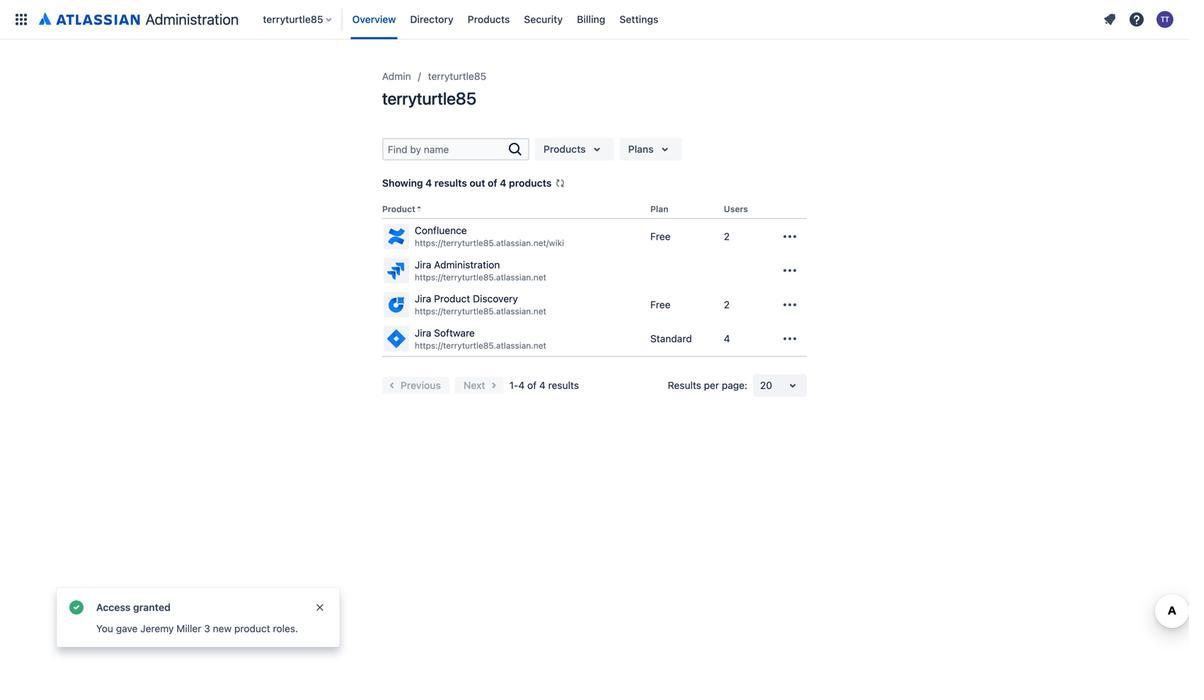 Task type: describe. For each thing, give the bounding box(es) containing it.
2 for https://terryturtle85.atlassian.net/wiki
[[724, 231, 730, 242]]

product
[[234, 623, 270, 635]]

1 vertical spatial of
[[528, 380, 537, 392]]

showing
[[382, 177, 423, 189]]

4 right '1-'
[[539, 380, 546, 392]]

products link
[[464, 8, 514, 31]]

directory link
[[406, 8, 458, 31]]

miller
[[177, 623, 201, 635]]

4 right next icon
[[519, 380, 525, 392]]

next image
[[485, 377, 502, 394]]

https://terryturtle85.atlassian.net/wiki
[[415, 238, 564, 248]]

results
[[668, 380, 701, 392]]

global navigation element
[[8, 0, 1099, 39]]

terryturtle85 for terryturtle85 dropdown button
[[263, 13, 323, 25]]

terryturtle85 link
[[428, 68, 486, 85]]

4 up page:
[[724, 333, 730, 345]]

billing
[[577, 13, 606, 25]]

directory
[[410, 13, 454, 25]]

confluence https://terryturtle85.atlassian.net/wiki
[[415, 225, 564, 248]]

plan
[[651, 204, 669, 214]]

granted
[[133, 602, 171, 614]]

jira for jira administration
[[415, 259, 431, 271]]

open image
[[784, 377, 801, 394]]

settings link
[[615, 8, 663, 31]]

jira for jira software
[[415, 327, 431, 339]]

4 right the showing
[[426, 177, 432, 189]]

4 right out
[[500, 177, 507, 189]]

products for products link
[[468, 13, 510, 25]]

2 for product
[[724, 299, 730, 311]]

appswitcher icon image
[[13, 11, 30, 28]]

https://terryturtle85.atlassian.net for jira administration
[[415, 273, 546, 282]]

terryturtle85 button
[[259, 8, 338, 31]]

1-
[[510, 380, 519, 392]]

jira product discovery https://terryturtle85.atlassian.net
[[415, 293, 546, 317]]

product inside jira product discovery https://terryturtle85.atlassian.net
[[434, 293, 470, 305]]

3
[[204, 623, 210, 635]]

refresh image
[[555, 178, 566, 189]]

administration banner
[[0, 0, 1189, 40]]

20
[[760, 380, 772, 392]]

billing link
[[573, 8, 610, 31]]

products button
[[535, 138, 614, 161]]

0 vertical spatial of
[[488, 177, 497, 189]]

free for https://terryturtle85.atlassian.net/wiki
[[651, 231, 671, 242]]

discovery
[[473, 293, 518, 305]]

results per page:
[[668, 380, 748, 392]]

standard
[[651, 333, 692, 345]]

jira software https://terryturtle85.atlassian.net
[[415, 327, 546, 351]]

new
[[213, 623, 232, 635]]



Task type: vqa. For each thing, say whether or not it's contained in the screenshot.
Atlassian Image
yes



Task type: locate. For each thing, give the bounding box(es) containing it.
search image
[[507, 141, 524, 158]]

confluence
[[415, 225, 467, 237]]

2 vertical spatial jira
[[415, 327, 431, 339]]

products
[[468, 13, 510, 25], [544, 143, 586, 155]]

products for products popup button
[[544, 143, 586, 155]]

admin link
[[382, 68, 411, 85]]

jira product discovery image
[[385, 294, 408, 316], [385, 294, 408, 316]]

https://terryturtle85.atlassian.net down software
[[415, 341, 546, 351]]

jira for jira product discovery
[[415, 293, 431, 305]]

0 vertical spatial results
[[435, 177, 467, 189]]

1 free from the top
[[651, 231, 671, 242]]

jira inside jira product discovery https://terryturtle85.atlassian.net
[[415, 293, 431, 305]]

0 vertical spatial administration
[[145, 10, 239, 28]]

you gave jeremy miller 3 new product roles.
[[96, 623, 298, 635]]

settings
[[620, 13, 659, 25]]

previous image
[[384, 377, 401, 394]]

dismiss image
[[314, 603, 326, 614]]

per
[[704, 380, 719, 392]]

3 https://terryturtle85.atlassian.net from the top
[[415, 341, 546, 351]]

2 vertical spatial https://terryturtle85.atlassian.net
[[415, 341, 546, 351]]

product down the showing
[[382, 204, 416, 214]]

https://terryturtle85.atlassian.net down discovery
[[415, 307, 546, 317]]

administration inside administration link
[[145, 10, 239, 28]]

jira down confluence on the left
[[415, 259, 431, 271]]

free for product
[[651, 299, 671, 311]]

4
[[426, 177, 432, 189], [500, 177, 507, 189], [724, 333, 730, 345], [519, 380, 525, 392], [539, 380, 546, 392]]

terryturtle85
[[263, 13, 323, 25], [428, 70, 486, 82], [382, 88, 476, 108]]

overview link
[[348, 8, 400, 31]]

products
[[509, 177, 552, 189]]

free
[[651, 231, 671, 242], [651, 299, 671, 311]]

1 vertical spatial administration
[[434, 259, 500, 271]]

administration inside jira administration https://terryturtle85.atlassian.net
[[434, 259, 500, 271]]

2 free from the top
[[651, 299, 671, 311]]

security
[[524, 13, 563, 25]]

atlassian image
[[39, 10, 140, 27], [39, 10, 140, 27]]

gave
[[116, 623, 138, 635]]

jira down jira administration https://terryturtle85.atlassian.net
[[415, 293, 431, 305]]

0 vertical spatial https://terryturtle85.atlassian.net
[[415, 273, 546, 282]]

1 2 from the top
[[724, 231, 730, 242]]

results left out
[[435, 177, 467, 189]]

1 vertical spatial results
[[548, 380, 579, 392]]

software
[[434, 327, 475, 339]]

1 vertical spatial product
[[434, 293, 470, 305]]

jeremy
[[140, 623, 174, 635]]

1 https://terryturtle85.atlassian.net from the top
[[415, 273, 546, 282]]

0 vertical spatial terryturtle85
[[263, 13, 323, 25]]

help icon image
[[1129, 11, 1146, 28]]

https://terryturtle85.atlassian.net up discovery
[[415, 273, 546, 282]]

jira inside jira administration https://terryturtle85.atlassian.net
[[415, 259, 431, 271]]

2 https://terryturtle85.atlassian.net from the top
[[415, 307, 546, 317]]

product up software
[[434, 293, 470, 305]]

1 vertical spatial https://terryturtle85.atlassian.net
[[415, 307, 546, 317]]

overview
[[352, 13, 396, 25]]

1 horizontal spatial products
[[544, 143, 586, 155]]

jira administration image
[[385, 259, 408, 282], [385, 259, 408, 282]]

free down plan
[[651, 231, 671, 242]]

confluence image
[[385, 225, 408, 248], [385, 225, 408, 248]]

administration
[[145, 10, 239, 28], [434, 259, 500, 271]]

0 horizontal spatial product
[[382, 204, 416, 214]]

products left security
[[468, 13, 510, 25]]

products inside popup button
[[544, 143, 586, 155]]

1 horizontal spatial of
[[528, 380, 537, 392]]

jira software image
[[385, 328, 408, 350], [385, 328, 408, 350]]

jira inside jira software https://terryturtle85.atlassian.net
[[415, 327, 431, 339]]

product
[[382, 204, 416, 214], [434, 293, 470, 305]]

results
[[435, 177, 467, 189], [548, 380, 579, 392]]

of
[[488, 177, 497, 189], [528, 380, 537, 392]]

jira administration https://terryturtle85.atlassian.net
[[415, 259, 546, 282]]

0 horizontal spatial administration
[[145, 10, 239, 28]]

0 vertical spatial free
[[651, 231, 671, 242]]

0 vertical spatial jira
[[415, 259, 431, 271]]

1 horizontal spatial product
[[434, 293, 470, 305]]

1 horizontal spatial administration
[[434, 259, 500, 271]]

1 jira from the top
[[415, 259, 431, 271]]

1 vertical spatial jira
[[415, 293, 431, 305]]

roles.
[[273, 623, 298, 635]]

3 jira from the top
[[415, 327, 431, 339]]

2
[[724, 231, 730, 242], [724, 299, 730, 311]]

1 vertical spatial products
[[544, 143, 586, 155]]

plans button
[[620, 138, 682, 161]]

of right '1-'
[[528, 380, 537, 392]]

0 horizontal spatial products
[[468, 13, 510, 25]]

1-4 of 4 results
[[510, 380, 579, 392]]

you
[[96, 623, 113, 635]]

Search text field
[[384, 139, 507, 159]]

products up refresh image
[[544, 143, 586, 155]]

plans
[[628, 143, 654, 155]]

users
[[724, 204, 748, 214]]

0 horizontal spatial results
[[435, 177, 467, 189]]

out
[[470, 177, 485, 189]]

results right '1-'
[[548, 380, 579, 392]]

of right out
[[488, 177, 497, 189]]

https://terryturtle85.atlassian.net
[[415, 273, 546, 282], [415, 307, 546, 317], [415, 341, 546, 351]]

0 vertical spatial 2
[[724, 231, 730, 242]]

products inside global navigation element
[[468, 13, 510, 25]]

https://terryturtle85.atlassian.net for jira software
[[415, 341, 546, 351]]

access granted
[[96, 602, 171, 614]]

account image
[[1157, 11, 1174, 28]]

1 horizontal spatial results
[[548, 380, 579, 392]]

access
[[96, 602, 131, 614]]

2 2 from the top
[[724, 299, 730, 311]]

page:
[[722, 380, 748, 392]]

2 vertical spatial terryturtle85
[[382, 88, 476, 108]]

free up standard
[[651, 299, 671, 311]]

0 vertical spatial product
[[382, 204, 416, 214]]

security link
[[520, 8, 567, 31]]

1 vertical spatial 2
[[724, 299, 730, 311]]

jira left software
[[415, 327, 431, 339]]

0 horizontal spatial of
[[488, 177, 497, 189]]

1 vertical spatial free
[[651, 299, 671, 311]]

administration link
[[34, 8, 245, 31]]

0 vertical spatial products
[[468, 13, 510, 25]]

showing 4 results out of 4 products
[[382, 177, 552, 189]]

2 jira from the top
[[415, 293, 431, 305]]

admin
[[382, 70, 411, 82]]

jira
[[415, 259, 431, 271], [415, 293, 431, 305], [415, 327, 431, 339]]

terryturtle85 inside dropdown button
[[263, 13, 323, 25]]

terryturtle85 for terryturtle85 link
[[428, 70, 486, 82]]

1 vertical spatial terryturtle85
[[428, 70, 486, 82]]



